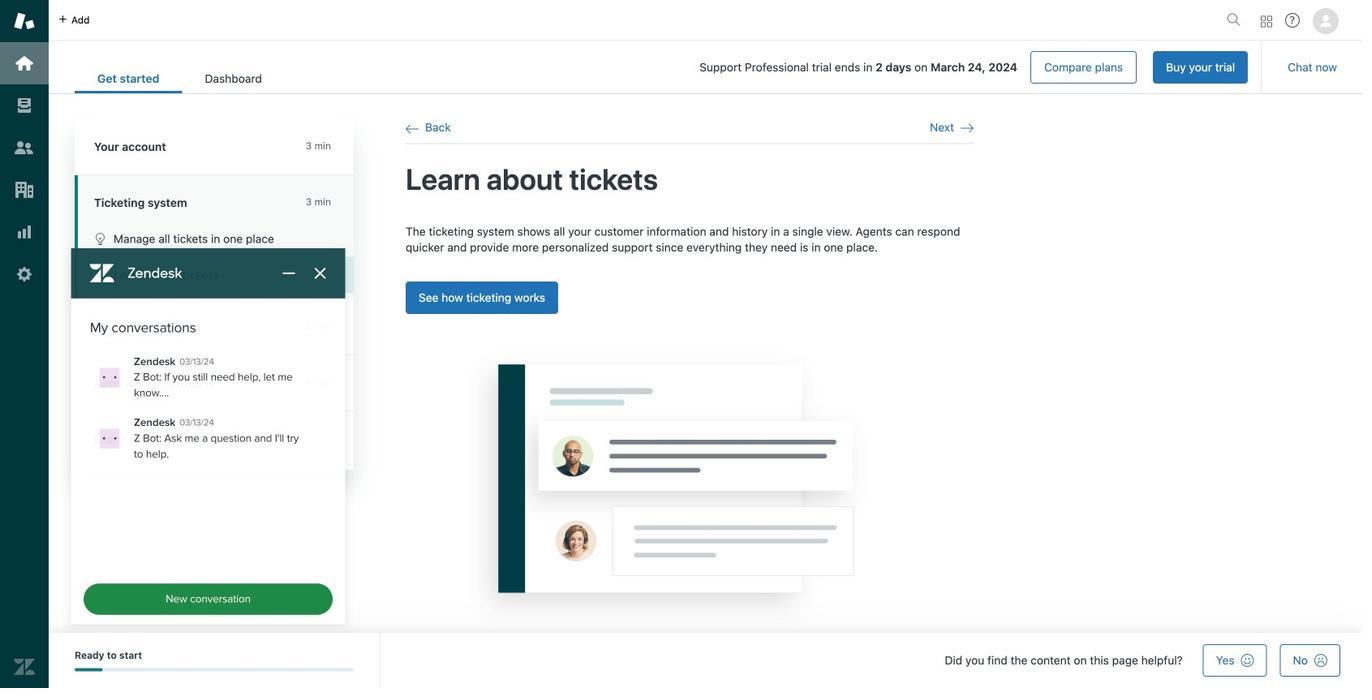 Task type: locate. For each thing, give the bounding box(es) containing it.
tab
[[182, 63, 285, 93]]

tab list
[[75, 63, 285, 93]]

heading
[[75, 119, 354, 175], [75, 300, 354, 356], [75, 356, 354, 412], [75, 412, 354, 471]]

customers image
[[14, 137, 35, 158]]

main element
[[0, 0, 49, 688]]

views image
[[14, 95, 35, 116]]

progress bar
[[75, 668, 354, 672]]

reporting image
[[14, 222, 35, 243]]

March 24, 2024 text field
[[931, 60, 1018, 74]]

organizations image
[[14, 179, 35, 201]]



Task type: describe. For each thing, give the bounding box(es) containing it.
get started image
[[14, 53, 35, 74]]

2 heading from the top
[[75, 300, 354, 356]]

zendesk image
[[14, 657, 35, 678]]

3 heading from the top
[[75, 356, 354, 412]]

zendesk support image
[[14, 11, 35, 32]]

get help image
[[1286, 13, 1300, 28]]

zendesk products image
[[1261, 16, 1273, 27]]

1 heading from the top
[[75, 119, 354, 175]]

admin image
[[14, 264, 35, 285]]

4 heading from the top
[[75, 412, 354, 471]]



Task type: vqa. For each thing, say whether or not it's contained in the screenshot.
Get Started image
yes



